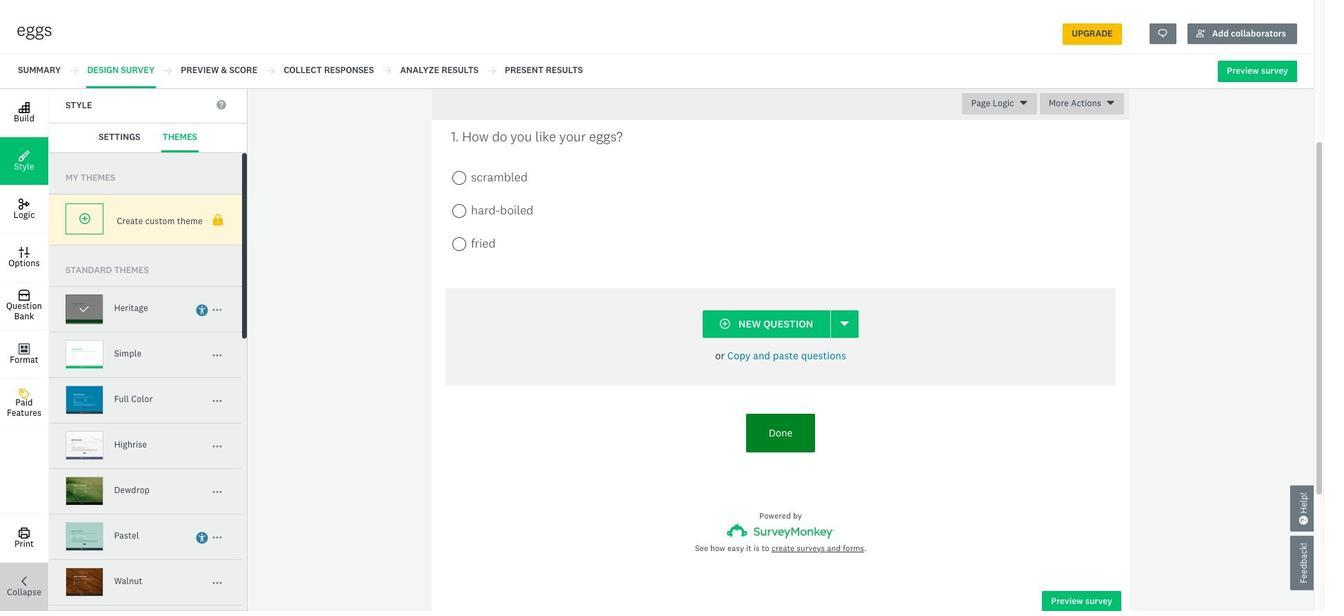 Task type: vqa. For each thing, say whether or not it's contained in the screenshot.
'SurveyMonkey' Image at the right
yes



Task type: locate. For each thing, give the bounding box(es) containing it.
surveymonkey image
[[727, 523, 835, 538]]



